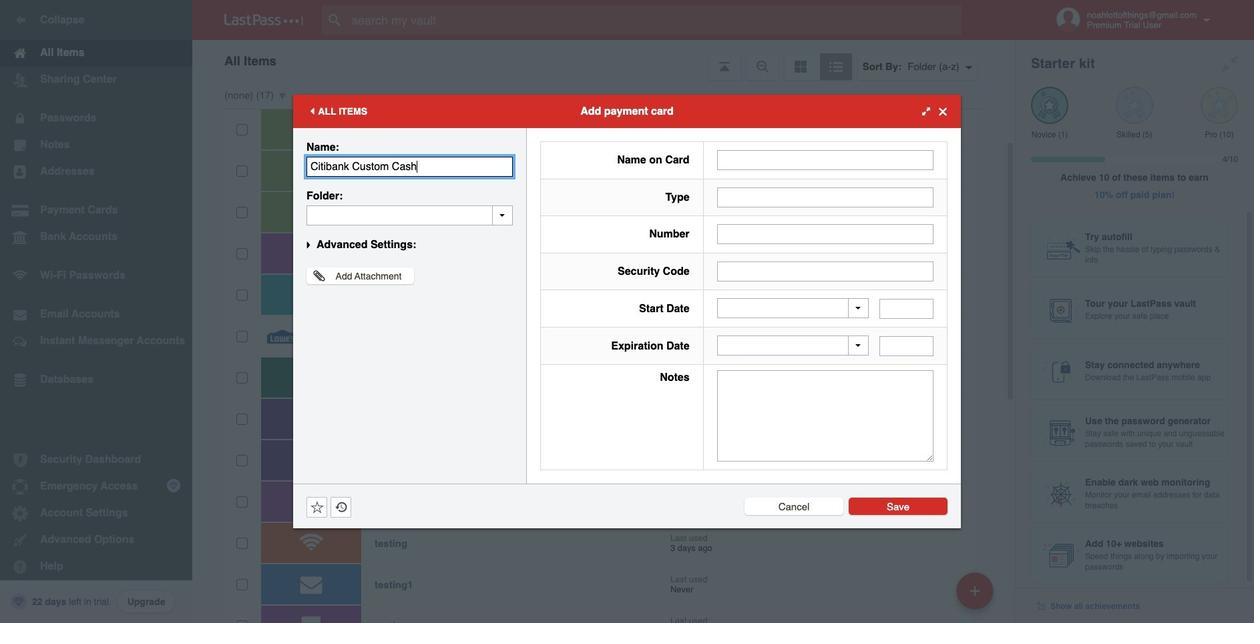 Task type: locate. For each thing, give the bounding box(es) containing it.
search my vault text field
[[322, 5, 988, 35]]

new item navigation
[[952, 569, 1002, 624]]

main navigation navigation
[[0, 0, 192, 624]]

dialog
[[293, 95, 961, 529]]

None text field
[[717, 188, 934, 208], [307, 206, 513, 226], [880, 299, 934, 319], [880, 337, 934, 357], [717, 371, 934, 462], [717, 188, 934, 208], [307, 206, 513, 226], [880, 299, 934, 319], [880, 337, 934, 357], [717, 371, 934, 462]]

new item image
[[971, 587, 980, 596]]

None text field
[[717, 150, 934, 171], [307, 157, 513, 177], [717, 225, 934, 245], [717, 262, 934, 282], [717, 150, 934, 171], [307, 157, 513, 177], [717, 225, 934, 245], [717, 262, 934, 282]]



Task type: vqa. For each thing, say whether or not it's contained in the screenshot.
DIALOG
yes



Task type: describe. For each thing, give the bounding box(es) containing it.
Search search field
[[322, 5, 988, 35]]

vault options navigation
[[192, 40, 1015, 80]]

lastpass image
[[224, 14, 303, 26]]



